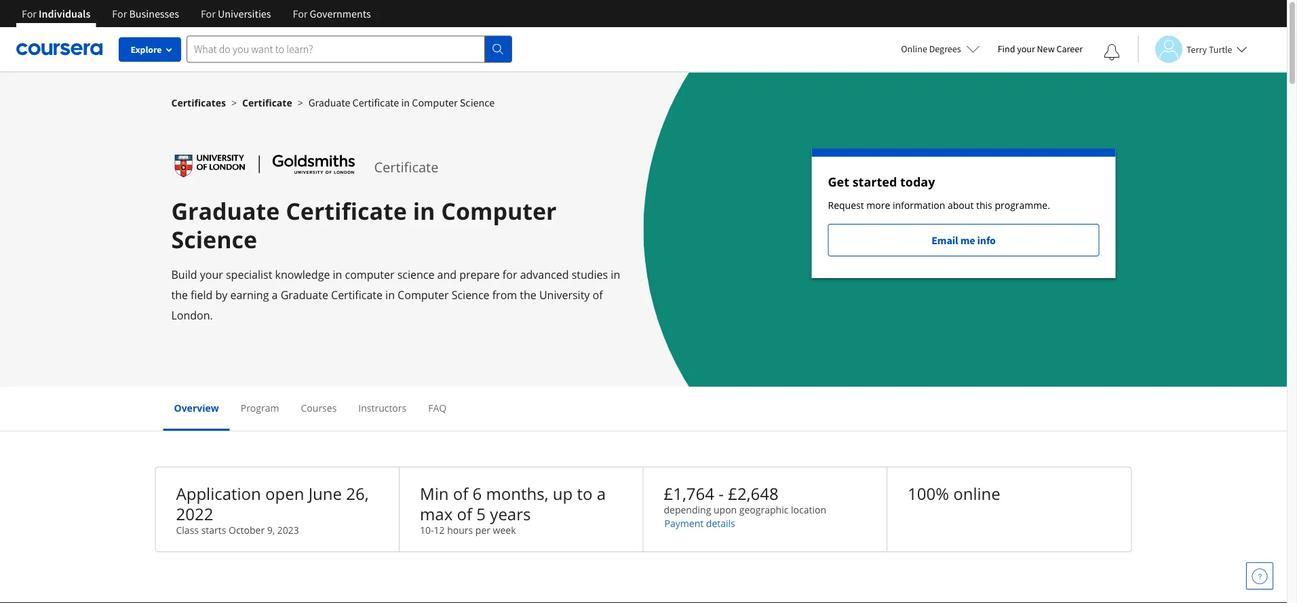 Task type: locate. For each thing, give the bounding box(es) containing it.
0 horizontal spatial a
[[272, 288, 278, 302]]

10-
[[420, 524, 434, 536]]

email me info button
[[828, 224, 1100, 257]]

1 horizontal spatial the
[[520, 288, 537, 302]]

3 for from the left
[[201, 7, 216, 20]]

0 vertical spatial your
[[1017, 43, 1035, 55]]

coursera image
[[16, 38, 102, 60]]

graduate down knowledge
[[281, 288, 328, 302]]

program link
[[241, 401, 279, 414]]

for left the universities
[[201, 7, 216, 20]]

2022
[[176, 503, 213, 525]]

to
[[577, 483, 593, 505]]

certificate inside build your specialist knowledge in computer science and prepare for advanced studies in the field by earning a graduate certificate in computer science from the university of london.
[[331, 288, 383, 302]]

instructors link
[[359, 401, 407, 414]]

for left businesses
[[112, 7, 127, 20]]

science
[[397, 267, 435, 282]]

2 for from the left
[[112, 7, 127, 20]]

a inside min of 6 months, up to a max of 5 years 10-12 hours per week
[[597, 483, 606, 505]]

graduate down university of london image
[[171, 195, 280, 227]]

a
[[272, 288, 278, 302], [597, 483, 606, 505]]

in inside graduate certificate in computer science
[[413, 195, 435, 227]]

computer
[[345, 267, 395, 282]]

for left governments
[[293, 7, 308, 20]]

today
[[901, 174, 935, 190]]

1 vertical spatial computer
[[441, 195, 557, 227]]

program
[[241, 401, 279, 414]]

banner navigation
[[11, 0, 382, 37]]

1 horizontal spatial your
[[1017, 43, 1035, 55]]

certificates link
[[171, 96, 226, 109]]

1 the from the left
[[171, 288, 188, 302]]

0 horizontal spatial your
[[200, 267, 223, 282]]

programme.
[[995, 198, 1050, 211]]

class
[[176, 524, 199, 536]]

computer inside build your specialist knowledge in computer science and prepare for advanced studies in the field by earning a graduate certificate in computer science from the university of london.
[[398, 288, 449, 302]]

graduate inside graduate certificate in computer science
[[171, 195, 280, 227]]

science
[[460, 96, 495, 109], [171, 224, 257, 255], [452, 288, 490, 302]]

the right from
[[520, 288, 537, 302]]

certificate menu element
[[163, 387, 1124, 431]]

4 for from the left
[[293, 7, 308, 20]]

find your new career link
[[991, 41, 1090, 58]]

of down studies
[[593, 288, 603, 302]]

> left the certificate link on the left of the page
[[231, 96, 237, 109]]

-
[[719, 483, 724, 505]]

max
[[420, 503, 453, 525]]

1 vertical spatial a
[[597, 483, 606, 505]]

the down build
[[171, 288, 188, 302]]

email
[[932, 233, 959, 247]]

details
[[706, 517, 735, 530]]

None search field
[[187, 36, 512, 63]]

certificate inside graduate certificate in computer science
[[286, 195, 407, 227]]

2 > from the left
[[298, 96, 303, 109]]

faq link
[[428, 401, 447, 414]]

june
[[309, 483, 342, 505]]

graduate down what do you want to learn? text field
[[309, 96, 350, 109]]

in
[[401, 96, 410, 109], [413, 195, 435, 227], [333, 267, 342, 282], [611, 267, 620, 282], [386, 288, 395, 302]]

of
[[593, 288, 603, 302], [453, 483, 468, 505], [457, 503, 472, 525]]

get started today
[[828, 174, 935, 190]]

career
[[1057, 43, 1083, 55]]

for
[[22, 7, 37, 20], [112, 7, 127, 20], [201, 7, 216, 20], [293, 7, 308, 20]]

your
[[1017, 43, 1035, 55], [200, 267, 223, 282]]

about
[[948, 198, 974, 211]]

graduate certificate in computer science
[[171, 195, 557, 255]]

min of 6 months, up to a max of 5 years 10-12 hours per week
[[420, 483, 606, 536]]

2 vertical spatial graduate
[[281, 288, 328, 302]]

1 horizontal spatial a
[[597, 483, 606, 505]]

faq
[[428, 401, 447, 414]]

1 vertical spatial graduate
[[171, 195, 280, 227]]

for for universities
[[201, 7, 216, 20]]

geographic
[[740, 503, 789, 516]]

by
[[215, 288, 228, 302]]

1 > from the left
[[231, 96, 237, 109]]

2 the from the left
[[520, 288, 537, 302]]

1 vertical spatial your
[[200, 267, 223, 282]]

information
[[893, 198, 946, 211]]

request more information about this programme.
[[828, 198, 1050, 211]]

a right earning
[[272, 288, 278, 302]]

overview
[[174, 401, 219, 414]]

2 vertical spatial computer
[[398, 288, 449, 302]]

degrees
[[929, 43, 961, 55]]

of inside build your specialist knowledge in computer science and prepare for advanced studies in the field by earning a graduate certificate in computer science from the university of london.
[[593, 288, 603, 302]]

6
[[473, 483, 482, 505]]

location
[[791, 503, 827, 516]]

graduate
[[309, 96, 350, 109], [171, 195, 280, 227], [281, 288, 328, 302]]

for left 'individuals'
[[22, 7, 37, 20]]

2023
[[277, 524, 299, 536]]

£1,764
[[664, 483, 715, 505]]

0 horizontal spatial the
[[171, 288, 188, 302]]

a right to
[[597, 483, 606, 505]]

1 for from the left
[[22, 7, 37, 20]]

per
[[476, 524, 491, 536]]

min
[[420, 483, 449, 505]]

your up field
[[200, 267, 223, 282]]

certificate
[[353, 96, 399, 109], [242, 96, 292, 109], [374, 158, 439, 176], [286, 195, 407, 227], [331, 288, 383, 302]]

depending
[[664, 503, 711, 516]]

graduate inside build your specialist knowledge in computer science and prepare for advanced studies in the field by earning a graduate certificate in computer science from the university of london.
[[281, 288, 328, 302]]

certificates
[[171, 96, 226, 109]]

2 vertical spatial science
[[452, 288, 490, 302]]

What do you want to learn? text field
[[187, 36, 485, 63]]

your inside build your specialist knowledge in computer science and prepare for advanced studies in the field by earning a graduate certificate in computer science from the university of london.
[[200, 267, 223, 282]]

100%
[[908, 483, 949, 505]]

0 vertical spatial a
[[272, 288, 278, 302]]

> right the certificate link on the left of the page
[[298, 96, 303, 109]]

1 horizontal spatial >
[[298, 96, 303, 109]]

the
[[171, 288, 188, 302], [520, 288, 537, 302]]

your right find
[[1017, 43, 1035, 55]]

0 horizontal spatial >
[[231, 96, 237, 109]]

field
[[191, 288, 213, 302]]

get
[[828, 174, 850, 190]]

application open june 26, 2022 class starts october 9, 2023
[[176, 483, 369, 536]]

£1,764 - £2,648 depending upon geographic location payment details
[[664, 483, 827, 530]]

help center image
[[1252, 568, 1268, 584]]

for universities
[[201, 7, 271, 20]]

certificates > certificate > graduate certificate in computer science
[[171, 96, 495, 109]]

1 vertical spatial science
[[171, 224, 257, 255]]



Task type: describe. For each thing, give the bounding box(es) containing it.
26,
[[346, 483, 369, 505]]

studies
[[572, 267, 608, 282]]

starts
[[201, 524, 226, 536]]

build
[[171, 267, 197, 282]]

turtle
[[1209, 43, 1233, 55]]

find your new career
[[998, 43, 1083, 55]]

courses link
[[301, 401, 337, 414]]

new
[[1037, 43, 1055, 55]]

science inside build your specialist knowledge in computer science and prepare for advanced studies in the field by earning a graduate certificate in computer science from the university of london.
[[452, 288, 490, 302]]

build your specialist knowledge in computer science and prepare for advanced studies in the field by earning a graduate certificate in computer science from the university of london.
[[171, 267, 620, 323]]

overview link
[[174, 401, 219, 414]]

explore
[[131, 43, 162, 56]]

online degrees
[[901, 43, 961, 55]]

online
[[901, 43, 928, 55]]

university of london image
[[171, 149, 358, 186]]

certificate link
[[242, 96, 292, 109]]

email me info
[[932, 233, 996, 247]]

for for governments
[[293, 7, 308, 20]]

online
[[954, 483, 1001, 505]]

a inside build your specialist knowledge in computer science and prepare for advanced studies in the field by earning a graduate certificate in computer science from the university of london.
[[272, 288, 278, 302]]

universities
[[218, 7, 271, 20]]

me
[[961, 233, 975, 247]]

started
[[853, 174, 897, 190]]

certificate inside "certificates > certificate > graduate certificate in computer science"
[[242, 96, 292, 109]]

from
[[492, 288, 517, 302]]

london.
[[171, 308, 213, 323]]

computer inside graduate certificate in computer science
[[441, 195, 557, 227]]

terry turtle
[[1187, 43, 1233, 55]]

find
[[998, 43, 1015, 55]]

specialist
[[226, 267, 272, 282]]

courses
[[301, 401, 337, 414]]

instructors
[[359, 401, 407, 414]]

info
[[978, 233, 996, 247]]

hours
[[447, 524, 473, 536]]

explore button
[[119, 37, 181, 62]]

earning
[[230, 288, 269, 302]]

businesses
[[129, 7, 179, 20]]

terry turtle button
[[1138, 36, 1248, 63]]

terry
[[1187, 43, 1207, 55]]

for for businesses
[[112, 7, 127, 20]]

for individuals
[[22, 7, 90, 20]]

show notifications image
[[1104, 44, 1120, 60]]

for
[[503, 267, 517, 282]]

october
[[229, 524, 265, 536]]

advanced
[[520, 267, 569, 282]]

payment
[[665, 517, 704, 530]]

upon
[[714, 503, 737, 516]]

open
[[265, 483, 304, 505]]

your for find
[[1017, 43, 1035, 55]]

request
[[828, 198, 864, 211]]

for for individuals
[[22, 7, 37, 20]]

12
[[434, 524, 445, 536]]

prepare
[[460, 267, 500, 282]]

week
[[493, 524, 516, 536]]

your for build
[[200, 267, 223, 282]]

months,
[[486, 483, 549, 505]]

0 vertical spatial computer
[[412, 96, 458, 109]]

5
[[477, 503, 486, 525]]

and
[[437, 267, 457, 282]]

100% online
[[908, 483, 1001, 505]]

0 vertical spatial graduate
[[309, 96, 350, 109]]

payment details button
[[664, 517, 736, 530]]

governments
[[310, 7, 371, 20]]

get started today status
[[812, 149, 1116, 278]]

0 vertical spatial science
[[460, 96, 495, 109]]

individuals
[[39, 7, 90, 20]]

application
[[176, 483, 261, 505]]

of left 6
[[453, 483, 468, 505]]

of left 5
[[457, 503, 472, 525]]

this
[[977, 198, 993, 211]]

for governments
[[293, 7, 371, 20]]

9,
[[267, 524, 275, 536]]

more
[[867, 198, 891, 211]]

up
[[553, 483, 573, 505]]

knowledge
[[275, 267, 330, 282]]

for businesses
[[112, 7, 179, 20]]

£2,648
[[728, 483, 779, 505]]

online degrees button
[[891, 34, 991, 64]]

science inside graduate certificate in computer science
[[171, 224, 257, 255]]



Task type: vqa. For each thing, say whether or not it's contained in the screenshot.
Payment
yes



